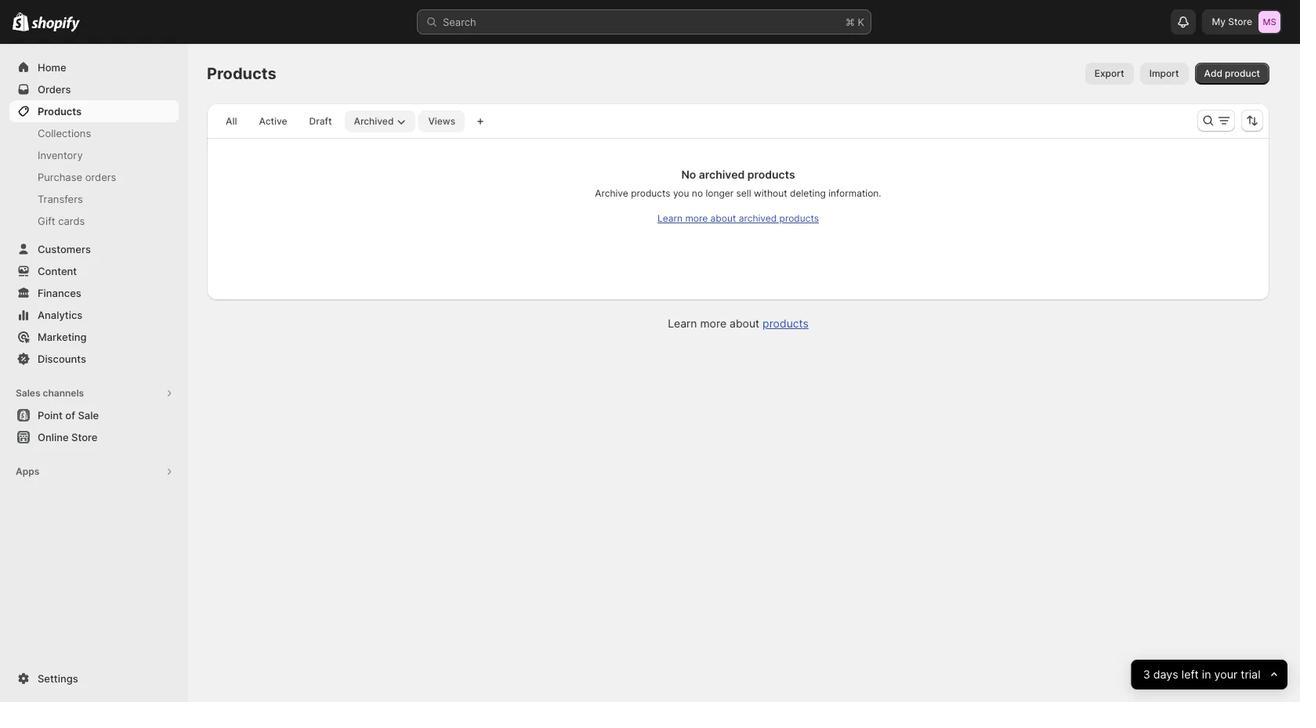 Task type: vqa. For each thing, say whether or not it's contained in the screenshot.
Draft
yes



Task type: describe. For each thing, give the bounding box(es) containing it.
archive
[[595, 187, 628, 199]]

archive products you no longer sell without deleting information.
[[595, 187, 881, 199]]

0 vertical spatial archived
[[699, 168, 745, 181]]

3 days left in your trial button
[[1132, 660, 1288, 690]]

content
[[38, 265, 77, 277]]

products link
[[763, 317, 809, 330]]

⌘ k
[[846, 16, 864, 28]]

point of sale
[[38, 409, 99, 422]]

gift cards
[[38, 215, 85, 227]]

k
[[858, 16, 864, 28]]

apps button
[[9, 461, 179, 483]]

product
[[1225, 67, 1260, 79]]

sale
[[78, 409, 99, 422]]

discounts
[[38, 353, 86, 365]]

content link
[[9, 260, 179, 282]]

collections
[[38, 127, 91, 140]]

finances
[[38, 287, 81, 299]]

transfers link
[[9, 188, 179, 210]]

no archived products
[[681, 168, 795, 181]]

views link
[[419, 111, 465, 132]]

add product
[[1204, 67, 1260, 79]]

analytics
[[38, 309, 83, 321]]

of
[[65, 409, 75, 422]]

import
[[1149, 67, 1179, 79]]

point of sale button
[[0, 404, 188, 426]]

orders
[[38, 83, 71, 96]]

inventory
[[38, 149, 83, 161]]

customers
[[38, 243, 91, 256]]

more for learn more about products
[[700, 317, 727, 330]]

information.
[[829, 187, 881, 199]]

shopify image
[[13, 12, 29, 31]]

orders
[[85, 171, 116, 183]]

archived
[[354, 115, 394, 127]]

learn more about archived products
[[658, 212, 819, 224]]

purchase
[[38, 171, 82, 183]]

learn for learn more about products
[[668, 317, 697, 330]]

learn more about products
[[668, 317, 809, 330]]

my
[[1212, 16, 1226, 27]]

analytics link
[[9, 304, 179, 326]]

learn for learn more about archived products
[[658, 212, 683, 224]]

3 days left in your trial
[[1143, 667, 1261, 682]]

your
[[1215, 667, 1238, 682]]

products link
[[9, 100, 179, 122]]

more for learn more about archived products
[[685, 212, 708, 224]]

active
[[259, 115, 287, 127]]

my store image
[[1259, 11, 1281, 33]]

3
[[1143, 667, 1151, 682]]

draft link
[[300, 111, 341, 132]]

collections link
[[9, 122, 179, 144]]

add product link
[[1195, 63, 1270, 85]]

gift
[[38, 215, 55, 227]]

my store
[[1212, 16, 1252, 27]]

0 horizontal spatial products
[[38, 105, 82, 118]]

active link
[[250, 111, 297, 132]]

customers link
[[9, 238, 179, 260]]

export
[[1095, 67, 1124, 79]]

discounts link
[[9, 348, 179, 370]]

deleting
[[790, 187, 826, 199]]

longer
[[706, 187, 734, 199]]

add
[[1204, 67, 1223, 79]]

store for my store
[[1228, 16, 1252, 27]]

cards
[[58, 215, 85, 227]]

import button
[[1140, 63, 1189, 85]]

online store
[[38, 431, 98, 444]]



Task type: locate. For each thing, give the bounding box(es) containing it.
apps
[[16, 466, 39, 477]]

0 vertical spatial products
[[207, 64, 276, 83]]

purchase orders link
[[9, 166, 179, 188]]

no
[[681, 168, 696, 181]]

sales
[[16, 387, 40, 399]]

about left products link at the right
[[730, 317, 760, 330]]

draft
[[309, 115, 332, 127]]

sales channels
[[16, 387, 84, 399]]

about for archived
[[711, 212, 736, 224]]

0 vertical spatial about
[[711, 212, 736, 224]]

home
[[38, 61, 66, 74]]

transfers
[[38, 193, 83, 205]]

1 vertical spatial archived
[[739, 212, 777, 224]]

without
[[754, 187, 787, 199]]

learn
[[658, 212, 683, 224], [668, 317, 697, 330]]

days
[[1154, 667, 1179, 682]]

1 vertical spatial products
[[38, 105, 82, 118]]

archived
[[699, 168, 745, 181], [739, 212, 777, 224]]

tab list containing all
[[213, 110, 468, 132]]

marketing link
[[9, 326, 179, 348]]

1 vertical spatial more
[[700, 317, 727, 330]]

⌘
[[846, 16, 855, 28]]

sell
[[736, 187, 751, 199]]

0 vertical spatial more
[[685, 212, 708, 224]]

gift cards link
[[9, 210, 179, 232]]

1 vertical spatial learn
[[668, 317, 697, 330]]

online
[[38, 431, 69, 444]]

more
[[685, 212, 708, 224], [700, 317, 727, 330]]

more left products link at the right
[[700, 317, 727, 330]]

products up all
[[207, 64, 276, 83]]

about
[[711, 212, 736, 224], [730, 317, 760, 330]]

store right my
[[1228, 16, 1252, 27]]

sales channels button
[[9, 382, 179, 404]]

settings link
[[9, 668, 179, 690]]

online store link
[[9, 426, 179, 448]]

products
[[748, 168, 795, 181], [631, 187, 671, 199], [780, 212, 819, 224], [763, 317, 809, 330]]

archived button
[[344, 111, 416, 132]]

marketing
[[38, 331, 87, 343]]

shopify image
[[32, 16, 80, 32]]

archived down without
[[739, 212, 777, 224]]

export button
[[1085, 63, 1134, 85]]

learn more about archived products link
[[658, 212, 819, 224]]

left
[[1182, 667, 1199, 682]]

no
[[692, 187, 703, 199]]

products up collections
[[38, 105, 82, 118]]

views
[[428, 115, 455, 127]]

store for online store
[[71, 431, 98, 444]]

1 vertical spatial store
[[71, 431, 98, 444]]

store down sale
[[71, 431, 98, 444]]

inventory link
[[9, 144, 179, 166]]

tab list
[[213, 110, 468, 132]]

search
[[443, 16, 476, 28]]

settings
[[38, 672, 78, 685]]

archived up longer
[[699, 168, 745, 181]]

0 vertical spatial learn
[[658, 212, 683, 224]]

point
[[38, 409, 63, 422]]

point of sale link
[[9, 404, 179, 426]]

1 horizontal spatial store
[[1228, 16, 1252, 27]]

about down longer
[[711, 212, 736, 224]]

trial
[[1241, 667, 1261, 682]]

0 vertical spatial store
[[1228, 16, 1252, 27]]

you
[[673, 187, 689, 199]]

in
[[1202, 667, 1212, 682]]

all link
[[216, 111, 246, 132]]

purchase orders
[[38, 171, 116, 183]]

products
[[207, 64, 276, 83], [38, 105, 82, 118]]

1 horizontal spatial products
[[207, 64, 276, 83]]

channels
[[43, 387, 84, 399]]

store inside "button"
[[71, 431, 98, 444]]

about for products
[[730, 317, 760, 330]]

finances link
[[9, 282, 179, 304]]

orders link
[[9, 78, 179, 100]]

store
[[1228, 16, 1252, 27], [71, 431, 98, 444]]

all
[[226, 115, 237, 127]]

home link
[[9, 56, 179, 78]]

1 vertical spatial about
[[730, 317, 760, 330]]

online store button
[[0, 426, 188, 448]]

0 horizontal spatial store
[[71, 431, 98, 444]]

more down no
[[685, 212, 708, 224]]



